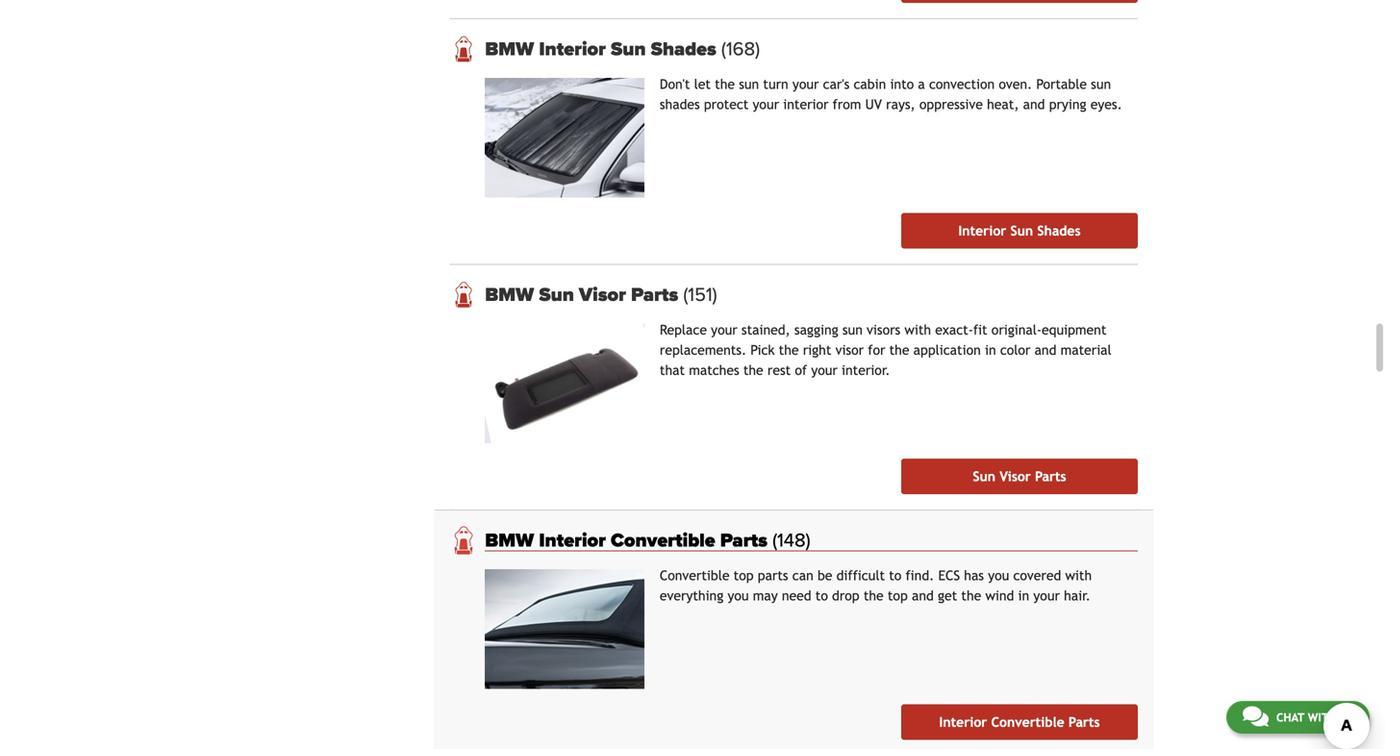 Task type: describe. For each thing, give the bounding box(es) containing it.
rest
[[768, 363, 791, 378]]

the down pick
[[744, 363, 764, 378]]

0 vertical spatial convertible
[[611, 529, 716, 552]]

exact-
[[936, 322, 974, 338]]

sun inside interior sun shades link
[[1011, 223, 1034, 239]]

0 horizontal spatial top
[[734, 568, 754, 583]]

chat with us link
[[1227, 701, 1370, 734]]

bmw                                                                                    interior convertible parts
[[485, 529, 773, 552]]

interior convertible parts thumbnail image image
[[485, 569, 645, 689]]

don't let the sun turn your car's cabin into a convection oven. portable sun shades protect your interior from uv rays, oppressive heat, and prying eyes.
[[660, 76, 1123, 112]]

let
[[694, 76, 711, 92]]

with inside convertible top parts can be difficult to find. ecs has you covered with everything you may need to drop the top and get the wind in your hair.
[[1066, 568, 1092, 583]]

parts inside the interior convertible parts link
[[1069, 715, 1100, 730]]

bmw                                                                                    sun visor parts
[[485, 283, 684, 306]]

1 vertical spatial shades
[[1038, 223, 1081, 239]]

car's
[[823, 76, 850, 92]]

visor inside 'link'
[[1000, 469, 1031, 484]]

the inside the don't let the sun turn your car's cabin into a convection oven. portable sun shades protect your interior from uv rays, oppressive heat, and prying eyes.
[[715, 76, 735, 92]]

bmw                                                                                    sun visor parts link
[[485, 283, 1138, 306]]

and inside the don't let the sun turn your car's cabin into a convection oven. portable sun shades protect your interior from uv rays, oppressive heat, and prying eyes.
[[1024, 97, 1045, 112]]

sun visor parts
[[973, 469, 1067, 484]]

bmw for bmw                                                                                    interior convertible parts
[[485, 529, 534, 552]]

parts
[[758, 568, 789, 583]]

wind
[[986, 588, 1015, 604]]

the up rest
[[779, 342, 799, 358]]

visors
[[867, 322, 901, 338]]

need
[[782, 588, 812, 604]]

that
[[660, 363, 685, 378]]

sun inside replace your stained, sagging sun visors with exact-fit original-equipment replacements. pick the right visor for the application in color and material that matches the rest of your interior.
[[843, 322, 863, 338]]

interior convertible parts link
[[902, 705, 1138, 740]]

chat
[[1277, 711, 1305, 725]]

interior
[[784, 97, 829, 112]]

original-
[[992, 322, 1042, 338]]

your down right
[[811, 363, 838, 378]]

bmw                                                                                    interior sun shades
[[485, 37, 722, 61]]

chat with us
[[1277, 711, 1354, 725]]

replace your stained, sagging sun visors with exact-fit original-equipment replacements. pick the right visor for the application in color and material that matches the rest of your interior.
[[660, 322, 1112, 378]]

ecs
[[939, 568, 960, 583]]

into
[[891, 76, 914, 92]]

oven.
[[999, 76, 1033, 92]]

and for bmw                                                                                    interior convertible parts
[[912, 588, 934, 604]]

bmw for bmw                                                                                    sun visor parts
[[485, 283, 534, 306]]

application
[[914, 342, 981, 358]]

your up 'replacements.'
[[711, 322, 738, 338]]

with inside chat with us link
[[1308, 711, 1337, 725]]

heat,
[[987, 97, 1019, 112]]

everything
[[660, 588, 724, 604]]

the down difficult on the bottom right of page
[[864, 588, 884, 604]]

cabin
[[854, 76, 886, 92]]

convertible inside convertible top parts can be difficult to find. ecs has you covered with everything you may need to drop the top and get the wind in your hair.
[[660, 568, 730, 583]]

the down the has
[[962, 588, 982, 604]]

2 horizontal spatial sun
[[1091, 76, 1112, 92]]

equipment
[[1042, 322, 1107, 338]]

interior sun shades
[[959, 223, 1081, 239]]

visor
[[836, 342, 864, 358]]

protect
[[704, 97, 749, 112]]

sun inside 'sun visor parts' 'link'
[[973, 469, 996, 484]]

in inside replace your stained, sagging sun visors with exact-fit original-equipment replacements. pick the right visor for the application in color and material that matches the rest of your interior.
[[985, 342, 997, 358]]

interior.
[[842, 363, 891, 378]]

your inside convertible top parts can be difficult to find. ecs has you covered with everything you may need to drop the top and get the wind in your hair.
[[1034, 588, 1060, 604]]

parts inside 'sun visor parts' 'link'
[[1035, 469, 1067, 484]]

convertible inside the interior convertible parts link
[[992, 715, 1065, 730]]

eyes.
[[1091, 97, 1123, 112]]

sagging
[[795, 322, 839, 338]]

convertible top parts can be difficult to find. ecs has you covered with everything you may need to drop the top and get the wind in your hair.
[[660, 568, 1092, 604]]

convection
[[929, 76, 995, 92]]

stained,
[[742, 322, 791, 338]]



Task type: vqa. For each thing, say whether or not it's contained in the screenshot.
the Sun Visor Parts
yes



Task type: locate. For each thing, give the bounding box(es) containing it.
bmw                                                                                    interior convertible parts link
[[485, 529, 1138, 552]]

replace
[[660, 322, 707, 338]]

0 vertical spatial visor
[[579, 283, 626, 306]]

1 vertical spatial in
[[1019, 588, 1030, 604]]

sun up eyes.
[[1091, 76, 1112, 92]]

covered
[[1014, 568, 1062, 583]]

top down find. at the right bottom of the page
[[888, 588, 908, 604]]

rays,
[[886, 97, 916, 112]]

1 bmw from the top
[[485, 37, 534, 61]]

0 vertical spatial to
[[889, 568, 902, 583]]

prying
[[1050, 97, 1087, 112]]

don't
[[660, 76, 690, 92]]

top
[[734, 568, 754, 583], [888, 588, 908, 604]]

you
[[988, 568, 1010, 583], [728, 588, 749, 604]]

0 horizontal spatial in
[[985, 342, 997, 358]]

hair.
[[1064, 588, 1091, 604]]

1 horizontal spatial shades
[[1038, 223, 1081, 239]]

of
[[795, 363, 807, 378]]

0 vertical spatial you
[[988, 568, 1010, 583]]

fit
[[974, 322, 988, 338]]

2 vertical spatial convertible
[[992, 715, 1065, 730]]

and right color
[[1035, 342, 1057, 358]]

to down be
[[816, 588, 828, 604]]

in down 'fit'
[[985, 342, 997, 358]]

may
[[753, 588, 778, 604]]

can
[[793, 568, 814, 583]]

with right visors
[[905, 322, 931, 338]]

0 vertical spatial shades
[[651, 37, 717, 61]]

1 horizontal spatial in
[[1019, 588, 1030, 604]]

portable
[[1037, 76, 1087, 92]]

0 horizontal spatial shades
[[651, 37, 717, 61]]

1 vertical spatial you
[[728, 588, 749, 604]]

2 vertical spatial with
[[1308, 711, 1337, 725]]

the right for on the right top of the page
[[890, 342, 910, 358]]

0 vertical spatial top
[[734, 568, 754, 583]]

us
[[1340, 711, 1354, 725]]

and inside replace your stained, sagging sun visors with exact-fit original-equipment replacements. pick the right visor for the application in color and material that matches the rest of your interior.
[[1035, 342, 1057, 358]]

0 vertical spatial with
[[905, 322, 931, 338]]

you up wind
[[988, 568, 1010, 583]]

1 vertical spatial bmw
[[485, 283, 534, 306]]

0 horizontal spatial with
[[905, 322, 931, 338]]

1 vertical spatial and
[[1035, 342, 1057, 358]]

drop
[[832, 588, 860, 604]]

in
[[985, 342, 997, 358], [1019, 588, 1030, 604]]

convertible
[[611, 529, 716, 552], [660, 568, 730, 583], [992, 715, 1065, 730]]

for
[[868, 342, 886, 358]]

and down find. at the right bottom of the page
[[912, 588, 934, 604]]

in right wind
[[1019, 588, 1030, 604]]

the
[[715, 76, 735, 92], [779, 342, 799, 358], [890, 342, 910, 358], [744, 363, 764, 378], [864, 588, 884, 604], [962, 588, 982, 604]]

sun up visor
[[843, 322, 863, 338]]

1 horizontal spatial to
[[889, 568, 902, 583]]

bmw
[[485, 37, 534, 61], [485, 283, 534, 306], [485, 529, 534, 552]]

get
[[938, 588, 958, 604]]

and for bmw                                                                                    sun visor parts
[[1035, 342, 1057, 358]]

with up hair.
[[1066, 568, 1092, 583]]

the up protect
[[715, 76, 735, 92]]

1 horizontal spatial visor
[[1000, 469, 1031, 484]]

to left find. at the right bottom of the page
[[889, 568, 902, 583]]

sun
[[611, 37, 646, 61], [1011, 223, 1034, 239], [539, 283, 574, 306], [973, 469, 996, 484]]

color
[[1001, 342, 1031, 358]]

comments image
[[1243, 705, 1269, 728]]

interior convertible parts
[[940, 715, 1100, 730]]

uv
[[866, 97, 882, 112]]

your up interior
[[793, 76, 819, 92]]

2 vertical spatial and
[[912, 588, 934, 604]]

1 vertical spatial convertible
[[660, 568, 730, 583]]

material
[[1061, 342, 1112, 358]]

a
[[918, 76, 925, 92]]

0 vertical spatial in
[[985, 342, 997, 358]]

sun visor parts thumbnail image image
[[485, 324, 645, 443]]

and inside convertible top parts can be difficult to find. ecs has you covered with everything you may need to drop the top and get the wind in your hair.
[[912, 588, 934, 604]]

0 horizontal spatial you
[[728, 588, 749, 604]]

bmw                                                                                    interior sun shades link
[[485, 37, 1138, 61]]

0 vertical spatial and
[[1024, 97, 1045, 112]]

top left parts
[[734, 568, 754, 583]]

1 vertical spatial with
[[1066, 568, 1092, 583]]

to
[[889, 568, 902, 583], [816, 588, 828, 604]]

0 vertical spatial bmw
[[485, 37, 534, 61]]

interior
[[539, 37, 606, 61], [959, 223, 1007, 239], [539, 529, 606, 552], [940, 715, 988, 730]]

sun
[[739, 76, 759, 92], [1091, 76, 1112, 92], [843, 322, 863, 338]]

interior sun shades link
[[902, 213, 1138, 249]]

from
[[833, 97, 862, 112]]

1 horizontal spatial top
[[888, 588, 908, 604]]

visor
[[579, 283, 626, 306], [1000, 469, 1031, 484]]

bmw for bmw                                                                                    interior sun shades
[[485, 37, 534, 61]]

1 vertical spatial visor
[[1000, 469, 1031, 484]]

3 bmw from the top
[[485, 529, 534, 552]]

your down turn
[[753, 97, 779, 112]]

1 horizontal spatial you
[[988, 568, 1010, 583]]

interior sun shades thumbnail image image
[[485, 78, 645, 198]]

parts
[[631, 283, 679, 306], [1035, 469, 1067, 484], [720, 529, 768, 552], [1069, 715, 1100, 730]]

shades
[[651, 37, 717, 61], [1038, 223, 1081, 239]]

matches
[[689, 363, 740, 378]]

find.
[[906, 568, 935, 583]]

difficult
[[837, 568, 885, 583]]

and down oven.
[[1024, 97, 1045, 112]]

with
[[905, 322, 931, 338], [1066, 568, 1092, 583], [1308, 711, 1337, 725]]

your
[[793, 76, 819, 92], [753, 97, 779, 112], [711, 322, 738, 338], [811, 363, 838, 378], [1034, 588, 1060, 604]]

turn
[[763, 76, 789, 92]]

2 bmw from the top
[[485, 283, 534, 306]]

in inside convertible top parts can be difficult to find. ecs has you covered with everything you may need to drop the top and get the wind in your hair.
[[1019, 588, 1030, 604]]

your down 'covered'
[[1034, 588, 1060, 604]]

you left may
[[728, 588, 749, 604]]

and
[[1024, 97, 1045, 112], [1035, 342, 1057, 358], [912, 588, 934, 604]]

2 horizontal spatial with
[[1308, 711, 1337, 725]]

be
[[818, 568, 833, 583]]

0 horizontal spatial visor
[[579, 283, 626, 306]]

1 horizontal spatial sun
[[843, 322, 863, 338]]

oppressive
[[920, 97, 983, 112]]

shades
[[660, 97, 700, 112]]

replacements.
[[660, 342, 747, 358]]

pick
[[751, 342, 775, 358]]

1 horizontal spatial with
[[1066, 568, 1092, 583]]

0 horizontal spatial sun
[[739, 76, 759, 92]]

0 horizontal spatial to
[[816, 588, 828, 604]]

has
[[964, 568, 984, 583]]

with inside replace your stained, sagging sun visors with exact-fit original-equipment replacements. pick the right visor for the application in color and material that matches the rest of your interior.
[[905, 322, 931, 338]]

right
[[803, 342, 832, 358]]

sun left turn
[[739, 76, 759, 92]]

2 vertical spatial bmw
[[485, 529, 534, 552]]

1 vertical spatial to
[[816, 588, 828, 604]]

with left us
[[1308, 711, 1337, 725]]

1 vertical spatial top
[[888, 588, 908, 604]]

sun visor parts link
[[902, 459, 1138, 494]]



